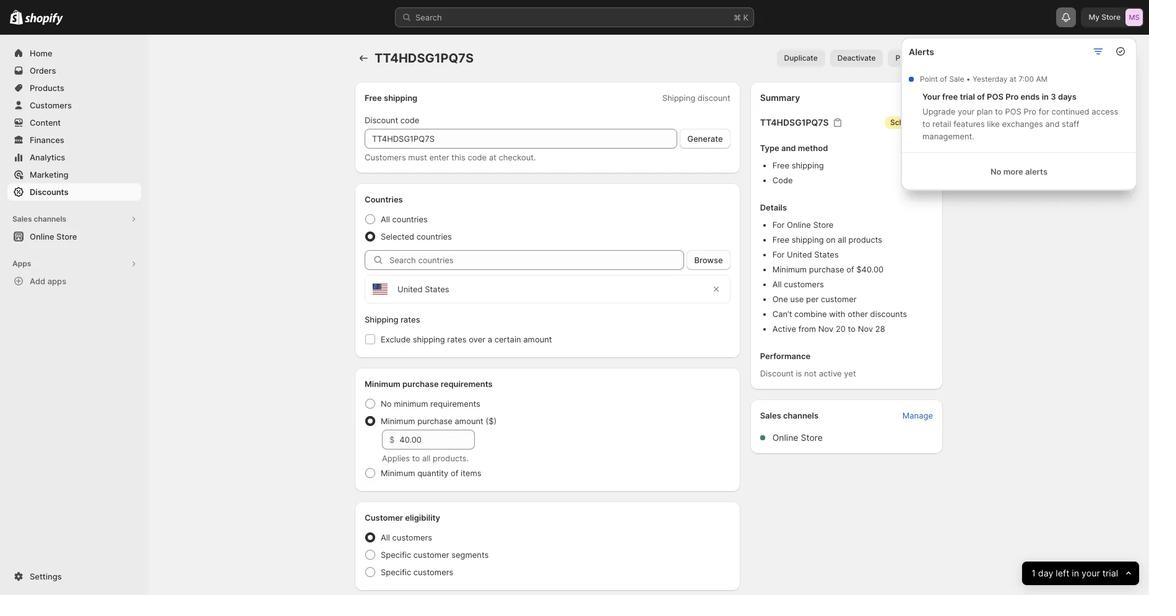 Task type: vqa. For each thing, say whether or not it's contained in the screenshot.
dialog
no



Task type: describe. For each thing, give the bounding box(es) containing it.
sale
[[949, 74, 964, 84]]

settings
[[30, 572, 62, 581]]

shipping for free shipping code
[[792, 160, 824, 170]]

all inside for online store free shipping on all products for united states minimum purchase of $40.00 all customers one use per customer can't combine with other discounts active from nov 20 to nov 28
[[773, 279, 782, 289]]

sales channels inside button
[[12, 214, 66, 224]]

2 for from the top
[[773, 250, 785, 259]]

online store button
[[0, 228, 149, 245]]

orders link
[[7, 62, 141, 79]]

online inside "link"
[[30, 232, 54, 241]]

yet
[[844, 368, 856, 378]]

specific customers
[[381, 567, 453, 577]]

enter
[[429, 152, 449, 162]]

shipping discount
[[662, 93, 730, 103]]

k
[[743, 12, 749, 22]]

finances link
[[7, 131, 141, 149]]

customers for all customers
[[392, 533, 432, 542]]

alerts
[[1025, 167, 1048, 176]]

applies
[[382, 453, 410, 463]]

staff
[[1062, 119, 1080, 129]]

minimum purchase requirements
[[365, 379, 493, 389]]

trial inside your free trial of pos pro ends in 3 days upgrade your plan to pos pro for continued access to retail features like exchanges and staff management.
[[960, 92, 975, 102]]

orders
[[30, 66, 56, 76]]

customers link
[[7, 97, 141, 114]]

products
[[849, 235, 882, 245]]

minimum quantity of items
[[381, 468, 481, 478]]

requirements for no minimum requirements
[[430, 399, 480, 409]]

⌘ k
[[734, 12, 749, 22]]

upgrade
[[923, 107, 956, 116]]

minimum for minimum purchase amount ($)
[[381, 416, 415, 426]]

discounts link
[[7, 183, 141, 201]]

home link
[[7, 45, 141, 62]]

analytics link
[[7, 149, 141, 166]]

free shipping code
[[773, 160, 824, 185]]

quantity
[[417, 468, 449, 478]]

minimum for minimum purchase requirements
[[365, 379, 400, 389]]

online store link
[[7, 228, 141, 245]]

add
[[30, 276, 45, 286]]

($)
[[486, 416, 497, 426]]

countries
[[365, 194, 403, 204]]

to right 'applies'
[[412, 453, 420, 463]]

shipping for shipping rates
[[365, 315, 398, 324]]

apps button
[[7, 255, 141, 272]]

0 vertical spatial tt4hdsg1pq7s
[[375, 51, 474, 66]]

customer
[[365, 513, 403, 523]]

one
[[773, 294, 788, 304]]

•
[[966, 74, 971, 84]]

add apps button
[[7, 272, 141, 290]]

content
[[30, 118, 61, 128]]

plan
[[977, 107, 993, 116]]

my
[[1089, 12, 1100, 22]]

discount for discount is not active yet
[[760, 368, 794, 378]]

no for no minimum requirements
[[381, 399, 392, 409]]

online inside for online store free shipping on all products for united states minimum purchase of $40.00 all customers one use per customer can't combine with other discounts active from nov 20 to nov 28
[[787, 220, 811, 230]]

free for free shipping code
[[773, 160, 790, 170]]

discount is not active yet
[[760, 368, 856, 378]]

all customers
[[381, 533, 432, 542]]

requirements for minimum purchase requirements
[[441, 379, 493, 389]]

1 vertical spatial online store
[[773, 432, 823, 443]]

home
[[30, 48, 52, 58]]

to left retail
[[923, 119, 930, 129]]

apps
[[12, 259, 31, 268]]

at for code
[[489, 152, 496, 162]]

use
[[790, 294, 804, 304]]

from
[[799, 324, 816, 334]]

minimum
[[394, 399, 428, 409]]

sales channels button
[[7, 211, 141, 228]]

shopify image
[[10, 10, 23, 25]]

method
[[798, 143, 828, 153]]

1 vertical spatial sales
[[760, 411, 781, 420]]

minimum purchase amount ($)
[[381, 416, 497, 426]]

alerts
[[909, 46, 934, 57]]

0 horizontal spatial customer
[[414, 550, 449, 560]]

$ text field
[[400, 430, 475, 450]]

purchase for requirements
[[402, 379, 439, 389]]

in inside your free trial of pos pro ends in 3 days upgrade your plan to pos pro for continued access to retail features like exchanges and staff management.
[[1042, 92, 1049, 102]]

1 horizontal spatial tt4hdsg1pq7s
[[760, 117, 829, 128]]

in inside '1 day left in your trial' dropdown button
[[1072, 568, 1079, 579]]

1 vertical spatial states
[[425, 284, 449, 294]]

countries for all countries
[[392, 214, 428, 224]]

on
[[826, 235, 836, 245]]

point of sale • yesterday at 7:00 am
[[920, 74, 1048, 84]]

features
[[954, 119, 985, 129]]

exchanges
[[1002, 119, 1043, 129]]

management.
[[923, 131, 975, 141]]

$
[[389, 435, 395, 445]]

am
[[1036, 74, 1048, 84]]

with
[[829, 309, 846, 319]]

summary
[[760, 92, 800, 103]]

2 nov from the left
[[858, 324, 873, 334]]

1 vertical spatial and
[[781, 143, 796, 153]]

Discount code text field
[[365, 129, 678, 149]]

segments
[[452, 550, 489, 560]]

for
[[1039, 107, 1049, 116]]

0 vertical spatial amount
[[523, 334, 552, 344]]

no for no more alerts
[[991, 167, 1002, 176]]

duplicate
[[784, 53, 818, 63]]

online store inside "link"
[[30, 232, 77, 241]]

specific customer segments
[[381, 550, 489, 560]]

active
[[773, 324, 796, 334]]

20
[[836, 324, 846, 334]]

settings link
[[7, 568, 141, 585]]

28
[[875, 324, 885, 334]]

trial inside dropdown button
[[1103, 568, 1118, 579]]

retail
[[933, 119, 951, 129]]

to up like
[[995, 107, 1003, 116]]

finances
[[30, 135, 64, 145]]

discount for discount code
[[365, 115, 398, 125]]

performance
[[760, 351, 811, 361]]

1 vertical spatial code
[[468, 152, 487, 162]]

shopify image
[[25, 13, 63, 25]]

items
[[461, 468, 481, 478]]

checkout.
[[499, 152, 536, 162]]

all for selected countries
[[381, 214, 390, 224]]

customer eligibility
[[365, 513, 440, 523]]

customers for specific customers
[[414, 567, 453, 577]]

to inside for online store free shipping on all products for united states minimum purchase of $40.00 all customers one use per customer can't combine with other discounts active from nov 20 to nov 28
[[848, 324, 856, 334]]

0 horizontal spatial all
[[422, 453, 431, 463]]

1 horizontal spatial rates
[[447, 334, 467, 344]]

deactivate button
[[830, 50, 883, 67]]



Task type: locate. For each thing, give the bounding box(es) containing it.
amount right certain
[[523, 334, 552, 344]]

1 vertical spatial pro
[[1024, 107, 1037, 116]]

nov left 20
[[818, 324, 834, 334]]

0 vertical spatial countries
[[392, 214, 428, 224]]

shipping for shipping discount
[[662, 93, 695, 103]]

left
[[1056, 568, 1069, 579]]

1 horizontal spatial your
[[1082, 568, 1100, 579]]

channels down is
[[783, 411, 819, 420]]

requirements up minimum purchase amount ($)
[[430, 399, 480, 409]]

of up plan on the right top of the page
[[977, 92, 985, 102]]

no more alerts
[[991, 167, 1048, 176]]

2 specific from the top
[[381, 567, 411, 577]]

states down on
[[814, 250, 839, 259]]

all for specific customer segments
[[381, 533, 390, 542]]

states inside for online store free shipping on all products for united states minimum purchase of $40.00 all customers one use per customer can't combine with other discounts active from nov 20 to nov 28
[[814, 250, 839, 259]]

channels inside button
[[34, 214, 66, 224]]

in left 3 at the top right
[[1042, 92, 1049, 102]]

0 vertical spatial channels
[[34, 214, 66, 224]]

customer up the with
[[821, 294, 857, 304]]

at for yesterday
[[1010, 74, 1017, 84]]

shipping
[[662, 93, 695, 103], [365, 315, 398, 324]]

1 horizontal spatial customers
[[365, 152, 406, 162]]

all down countries
[[381, 214, 390, 224]]

sales channels down is
[[760, 411, 819, 420]]

1 horizontal spatial shipping
[[662, 93, 695, 103]]

0 vertical spatial united
[[787, 250, 812, 259]]

0 vertical spatial code
[[400, 115, 419, 125]]

1 vertical spatial all
[[422, 453, 431, 463]]

nov
[[818, 324, 834, 334], [858, 324, 873, 334]]

of down the products.
[[451, 468, 459, 478]]

0 horizontal spatial states
[[425, 284, 449, 294]]

a
[[488, 334, 492, 344]]

1 vertical spatial customer
[[414, 550, 449, 560]]

other
[[848, 309, 868, 319]]

of inside for online store free shipping on all products for united states minimum purchase of $40.00 all customers one use per customer can't combine with other discounts active from nov 20 to nov 28
[[847, 264, 854, 274]]

customers inside for online store free shipping on all products for united states minimum purchase of $40.00 all customers one use per customer can't combine with other discounts active from nov 20 to nov 28
[[784, 279, 824, 289]]

1 vertical spatial your
[[1082, 568, 1100, 579]]

0 horizontal spatial your
[[958, 107, 975, 116]]

deactivate
[[838, 53, 876, 63]]

trial
[[960, 92, 975, 102], [1103, 568, 1118, 579]]

1 vertical spatial amount
[[455, 416, 483, 426]]

code down free shipping
[[400, 115, 419, 125]]

shipping left on
[[792, 235, 824, 245]]

shipping up exclude
[[365, 315, 398, 324]]

customers down customer eligibility
[[392, 533, 432, 542]]

2 vertical spatial all
[[381, 533, 390, 542]]

0 horizontal spatial customers
[[30, 100, 72, 110]]

active
[[819, 368, 842, 378]]

0 horizontal spatial discount
[[365, 115, 398, 125]]

selected countries
[[381, 232, 452, 241]]

pos up the exchanges
[[1005, 107, 1022, 116]]

0 vertical spatial and
[[1046, 119, 1060, 129]]

countries
[[392, 214, 428, 224], [417, 232, 452, 241]]

0 vertical spatial pos
[[987, 92, 1004, 102]]

2 vertical spatial purchase
[[417, 416, 453, 426]]

free for free shipping
[[365, 93, 382, 103]]

0 vertical spatial all
[[381, 214, 390, 224]]

0 vertical spatial states
[[814, 250, 839, 259]]

1 vertical spatial shipping
[[365, 315, 398, 324]]

customers
[[30, 100, 72, 110], [365, 152, 406, 162]]

1 vertical spatial discount
[[760, 368, 794, 378]]

free shipping
[[365, 93, 417, 103]]

browse
[[694, 255, 723, 265]]

this
[[452, 152, 466, 162]]

marketing
[[30, 170, 68, 180]]

0 horizontal spatial rates
[[401, 315, 420, 324]]

purchase down on
[[809, 264, 844, 274]]

must
[[408, 152, 427, 162]]

0 vertical spatial for
[[773, 220, 785, 230]]

products link
[[7, 79, 141, 97]]

1 horizontal spatial sales channels
[[760, 411, 819, 420]]

customers for customers must enter this code at checkout.
[[365, 152, 406, 162]]

requirements up no minimum requirements
[[441, 379, 493, 389]]

continued
[[1052, 107, 1090, 116]]

free up discount code
[[365, 93, 382, 103]]

$40.00
[[857, 264, 884, 274]]

discount
[[698, 93, 730, 103]]

over
[[469, 334, 486, 344]]

generate
[[687, 134, 723, 144]]

countries for selected countries
[[417, 232, 452, 241]]

1 vertical spatial online
[[30, 232, 54, 241]]

trial right 'left'
[[1103, 568, 1118, 579]]

trial right free
[[960, 92, 975, 102]]

0 vertical spatial rates
[[401, 315, 420, 324]]

exclude shipping rates over a certain amount
[[381, 334, 552, 344]]

countries down all countries at the left
[[417, 232, 452, 241]]

0 horizontal spatial nov
[[818, 324, 834, 334]]

all right on
[[838, 235, 846, 245]]

no minimum requirements
[[381, 399, 480, 409]]

united states
[[398, 284, 449, 294]]

0 vertical spatial sales channels
[[12, 214, 66, 224]]

1 vertical spatial customers
[[392, 533, 432, 542]]

discount code
[[365, 115, 419, 125]]

type and method
[[760, 143, 828, 153]]

selected
[[381, 232, 414, 241]]

1 nov from the left
[[818, 324, 834, 334]]

shipping
[[384, 93, 417, 103], [792, 160, 824, 170], [792, 235, 824, 245], [413, 334, 445, 344]]

0 horizontal spatial pro
[[1006, 92, 1019, 102]]

sales channels down discounts
[[12, 214, 66, 224]]

0 vertical spatial trial
[[960, 92, 975, 102]]

days
[[1058, 92, 1077, 102]]

1 day left in your trial
[[1032, 568, 1118, 579]]

0 vertical spatial free
[[365, 93, 382, 103]]

tt4hdsg1pq7s up type and method
[[760, 117, 829, 128]]

1 horizontal spatial pos
[[1005, 107, 1022, 116]]

sales inside button
[[12, 214, 32, 224]]

1 horizontal spatial states
[[814, 250, 839, 259]]

united inside for online store free shipping on all products for united states minimum purchase of $40.00 all customers one use per customer can't combine with other discounts active from nov 20 to nov 28
[[787, 250, 812, 259]]

shipping left discount
[[662, 93, 695, 103]]

free inside for online store free shipping on all products for united states minimum purchase of $40.00 all customers one use per customer can't combine with other discounts active from nov 20 to nov 28
[[773, 235, 790, 245]]

0 horizontal spatial code
[[400, 115, 419, 125]]

customers for customers
[[30, 100, 72, 110]]

day
[[1038, 568, 1053, 579]]

add apps
[[30, 276, 66, 286]]

and
[[1046, 119, 1060, 129], [781, 143, 796, 153]]

rates up exclude
[[401, 315, 420, 324]]

1 horizontal spatial trial
[[1103, 568, 1118, 579]]

0 vertical spatial customer
[[821, 294, 857, 304]]

0 horizontal spatial and
[[781, 143, 796, 153]]

at left checkout.
[[489, 152, 496, 162]]

and inside your free trial of pos pro ends in 3 days upgrade your plan to pos pro for continued access to retail features like exchanges and staff management.
[[1046, 119, 1060, 129]]

sales down discounts
[[12, 214, 32, 224]]

sales channels
[[12, 214, 66, 224], [760, 411, 819, 420]]

requirements
[[441, 379, 493, 389], [430, 399, 480, 409]]

applies to all products.
[[382, 453, 469, 463]]

not
[[804, 368, 817, 378]]

your up features
[[958, 107, 975, 116]]

0 vertical spatial purchase
[[809, 264, 844, 274]]

0 vertical spatial specific
[[381, 550, 411, 560]]

states down selected countries
[[425, 284, 449, 294]]

minimum down 'applies'
[[381, 468, 415, 478]]

minimum up use
[[773, 264, 807, 274]]

0 vertical spatial customers
[[784, 279, 824, 289]]

combine
[[794, 309, 827, 319]]

customers down products on the top of page
[[30, 100, 72, 110]]

specific for specific customer segments
[[381, 550, 411, 560]]

shipping rates
[[365, 315, 420, 324]]

scheduled
[[890, 118, 928, 127]]

shipping right exclude
[[413, 334, 445, 344]]

shipping inside free shipping code
[[792, 160, 824, 170]]

1 specific from the top
[[381, 550, 411, 560]]

access
[[1092, 107, 1119, 116]]

to
[[995, 107, 1003, 116], [923, 119, 930, 129], [848, 324, 856, 334], [412, 453, 420, 463]]

all
[[838, 235, 846, 245], [422, 453, 431, 463]]

discount
[[365, 115, 398, 125], [760, 368, 794, 378]]

countries up selected countries
[[392, 214, 428, 224]]

marketing link
[[7, 166, 141, 183]]

manage button
[[895, 407, 941, 424]]

united up use
[[787, 250, 812, 259]]

1 horizontal spatial and
[[1046, 119, 1060, 129]]

free
[[942, 92, 958, 102]]

all down customer
[[381, 533, 390, 542]]

no left more
[[991, 167, 1002, 176]]

your
[[923, 92, 940, 102]]

1 vertical spatial requirements
[[430, 399, 480, 409]]

0 horizontal spatial united
[[398, 284, 423, 294]]

purchase inside for online store free shipping on all products for united states minimum purchase of $40.00 all customers one use per customer can't combine with other discounts active from nov 20 to nov 28
[[809, 264, 844, 274]]

all countries
[[381, 214, 428, 224]]

tt4hdsg1pq7s down search
[[375, 51, 474, 66]]

customer inside for online store free shipping on all products for united states minimum purchase of $40.00 all customers one use per customer can't combine with other discounts active from nov 20 to nov 28
[[821, 294, 857, 304]]

purchase up "minimum"
[[402, 379, 439, 389]]

⌘
[[734, 12, 741, 22]]

1 horizontal spatial at
[[1010, 74, 1017, 84]]

minimum up "minimum"
[[365, 379, 400, 389]]

free
[[365, 93, 382, 103], [773, 160, 790, 170], [773, 235, 790, 245]]

2 vertical spatial online
[[773, 432, 798, 443]]

pro left the for
[[1024, 107, 1037, 116]]

1 vertical spatial sales channels
[[760, 411, 819, 420]]

1 horizontal spatial no
[[991, 167, 1002, 176]]

for online store free shipping on all products for united states minimum purchase of $40.00 all customers one use per customer can't combine with other discounts active from nov 20 to nov 28
[[773, 220, 907, 334]]

pos up plan on the right top of the page
[[987, 92, 1004, 102]]

your inside dropdown button
[[1082, 568, 1100, 579]]

free down the details
[[773, 235, 790, 245]]

shipping inside for online store free shipping on all products for united states minimum purchase of $40.00 all customers one use per customer can't combine with other discounts active from nov 20 to nov 28
[[792, 235, 824, 245]]

type
[[760, 143, 779, 153]]

0 horizontal spatial sales
[[12, 214, 32, 224]]

0 vertical spatial all
[[838, 235, 846, 245]]

store inside for online store free shipping on all products for united states minimum purchase of $40.00 all customers one use per customer can't combine with other discounts active from nov 20 to nov 28
[[813, 220, 834, 230]]

1 horizontal spatial united
[[787, 250, 812, 259]]

for up the one
[[773, 250, 785, 259]]

minimum up the $
[[381, 416, 415, 426]]

1 horizontal spatial sales
[[760, 411, 781, 420]]

0 horizontal spatial shipping
[[365, 315, 398, 324]]

1 day left in your trial button
[[1022, 562, 1139, 585]]

0 vertical spatial online store
[[30, 232, 77, 241]]

amount left '($)'
[[455, 416, 483, 426]]

rates left over
[[447, 334, 467, 344]]

0 horizontal spatial pos
[[987, 92, 1004, 102]]

of left sale
[[940, 74, 947, 84]]

0 vertical spatial online
[[787, 220, 811, 230]]

is
[[796, 368, 802, 378]]

free inside free shipping code
[[773, 160, 790, 170]]

1 vertical spatial united
[[398, 284, 423, 294]]

1 vertical spatial at
[[489, 152, 496, 162]]

0 horizontal spatial trial
[[960, 92, 975, 102]]

1 horizontal spatial channels
[[783, 411, 819, 420]]

my store image
[[1126, 9, 1143, 26]]

1 horizontal spatial code
[[468, 152, 487, 162]]

ends
[[1021, 92, 1040, 102]]

customers left must
[[365, 152, 406, 162]]

code right this
[[468, 152, 487, 162]]

minimum for minimum quantity of items
[[381, 468, 415, 478]]

shipping up discount code
[[384, 93, 417, 103]]

united up shipping rates on the left bottom of page
[[398, 284, 423, 294]]

all up minimum quantity of items
[[422, 453, 431, 463]]

discount down free shipping
[[365, 115, 398, 125]]

for down the details
[[773, 220, 785, 230]]

of left $40.00
[[847, 264, 854, 274]]

1 horizontal spatial customer
[[821, 294, 857, 304]]

3
[[1051, 92, 1056, 102]]

tt4hdsg1pq7s
[[375, 51, 474, 66], [760, 117, 829, 128]]

shipping for exclude shipping rates over a certain amount
[[413, 334, 445, 344]]

of inside your free trial of pos pro ends in 3 days upgrade your plan to pos pro for continued access to retail features like exchanges and staff management.
[[977, 92, 985, 102]]

of
[[940, 74, 947, 84], [977, 92, 985, 102], [847, 264, 854, 274], [451, 468, 459, 478]]

7:00
[[1019, 74, 1034, 84]]

1 vertical spatial for
[[773, 250, 785, 259]]

0 horizontal spatial at
[[489, 152, 496, 162]]

specific for specific customers
[[381, 567, 411, 577]]

0 horizontal spatial in
[[1042, 92, 1049, 102]]

0 vertical spatial discount
[[365, 115, 398, 125]]

channels down discounts
[[34, 214, 66, 224]]

Search countries text field
[[389, 250, 685, 270]]

purchase down no minimum requirements
[[417, 416, 453, 426]]

discount down performance
[[760, 368, 794, 378]]

point
[[920, 74, 938, 84]]

duplicate link
[[777, 50, 825, 67]]

0 horizontal spatial amount
[[455, 416, 483, 426]]

0 vertical spatial in
[[1042, 92, 1049, 102]]

1 horizontal spatial nov
[[858, 324, 873, 334]]

0 vertical spatial requirements
[[441, 379, 493, 389]]

1 vertical spatial tt4hdsg1pq7s
[[760, 117, 829, 128]]

more
[[1004, 167, 1023, 176]]

shipping for free shipping
[[384, 93, 417, 103]]

1 vertical spatial in
[[1072, 568, 1079, 579]]

all up the one
[[773, 279, 782, 289]]

0 vertical spatial pro
[[1006, 92, 1019, 102]]

all inside for online store free shipping on all products for united states minimum purchase of $40.00 all customers one use per customer can't combine with other discounts active from nov 20 to nov 28
[[838, 235, 846, 245]]

eligibility
[[405, 513, 440, 523]]

sales down discount is not active yet
[[760, 411, 781, 420]]

minimum inside for online store free shipping on all products for united states minimum purchase of $40.00 all customers one use per customer can't combine with other discounts active from nov 20 to nov 28
[[773, 264, 807, 274]]

1 vertical spatial countries
[[417, 232, 452, 241]]

1 vertical spatial no
[[381, 399, 392, 409]]

pro left ends
[[1006, 92, 1019, 102]]

products
[[30, 83, 64, 93]]

at left 7:00
[[1010, 74, 1017, 84]]

customer up specific customers at the left bottom of the page
[[414, 550, 449, 560]]

1 vertical spatial channels
[[783, 411, 819, 420]]

nov left 28
[[858, 324, 873, 334]]

1 horizontal spatial in
[[1072, 568, 1079, 579]]

your right 'left'
[[1082, 568, 1100, 579]]

customers up use
[[784, 279, 824, 289]]

1 horizontal spatial online store
[[773, 432, 823, 443]]

1 vertical spatial all
[[773, 279, 782, 289]]

0 horizontal spatial sales channels
[[12, 214, 66, 224]]

1 for from the top
[[773, 220, 785, 230]]

online store
[[30, 232, 77, 241], [773, 432, 823, 443]]

in right 'left'
[[1072, 568, 1079, 579]]

purchase for amount
[[417, 416, 453, 426]]

customer
[[821, 294, 857, 304], [414, 550, 449, 560]]

analytics
[[30, 152, 65, 162]]

customers down specific customer segments
[[414, 567, 453, 577]]

0 vertical spatial at
[[1010, 74, 1017, 84]]

2 vertical spatial free
[[773, 235, 790, 245]]

and right type
[[781, 143, 796, 153]]

can't
[[773, 309, 792, 319]]

0 vertical spatial no
[[991, 167, 1002, 176]]

1 horizontal spatial amount
[[523, 334, 552, 344]]

0 horizontal spatial online store
[[30, 232, 77, 241]]

exclude
[[381, 334, 411, 344]]

and down the for
[[1046, 119, 1060, 129]]

0 vertical spatial shipping
[[662, 93, 695, 103]]

your inside your free trial of pos pro ends in 3 days upgrade your plan to pos pro for continued access to retail features like exchanges and staff management.
[[958, 107, 975, 116]]

states
[[814, 250, 839, 259], [425, 284, 449, 294]]

shipping down the 'method'
[[792, 160, 824, 170]]

1
[[1032, 568, 1036, 579]]

0 horizontal spatial channels
[[34, 214, 66, 224]]

to right 20
[[848, 324, 856, 334]]

1 vertical spatial purchase
[[402, 379, 439, 389]]

0 vertical spatial your
[[958, 107, 975, 116]]

store
[[1102, 12, 1121, 22], [813, 220, 834, 230], [56, 232, 77, 241], [801, 432, 823, 443]]

free up code
[[773, 160, 790, 170]]

store inside "link"
[[56, 232, 77, 241]]

no left "minimum"
[[381, 399, 392, 409]]

promote button
[[888, 50, 943, 67]]

certain
[[495, 334, 521, 344]]



